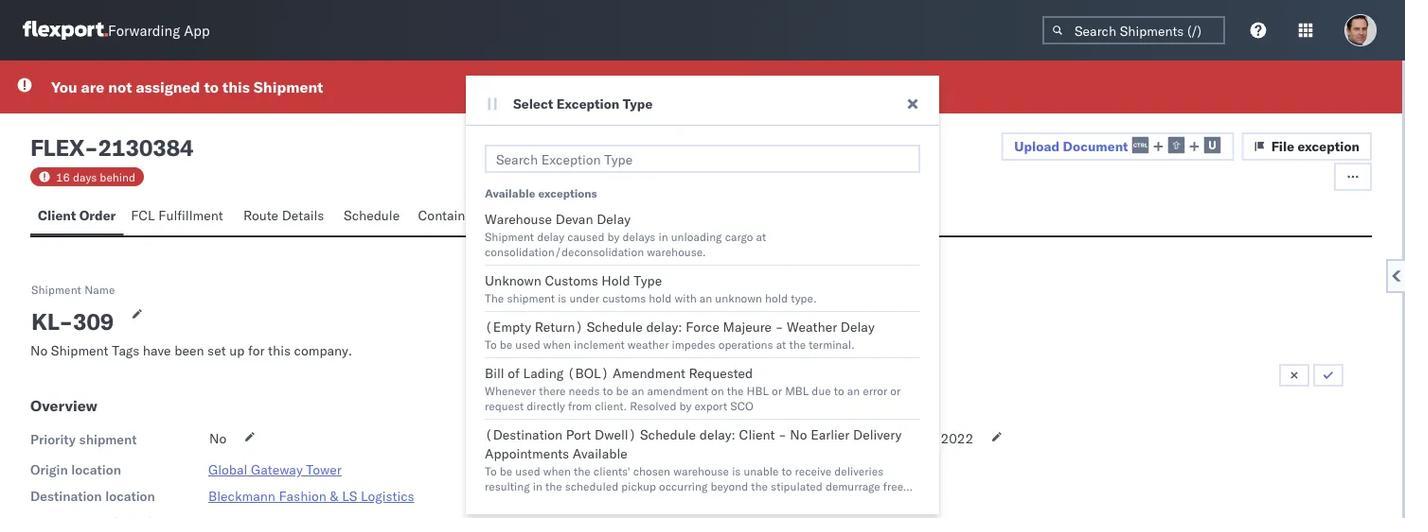 Task type: describe. For each thing, give the bounding box(es) containing it.
to inside '(destination port dwell) schedule delay: client -  no earlier delivery appointments available to be used when the clients' chosen warehouse is unable to receive deliveries resulting in the scheduled pickup occurring beyond the stipulated demurrage free time'
[[485, 465, 497, 479]]

1 horizontal spatial this
[[268, 343, 291, 359]]

delay
[[537, 230, 565, 244]]

(destination
[[485, 427, 563, 444]]

unknown
[[715, 291, 762, 305]]

delay: inside '(destination port dwell) schedule delay: client -  no earlier delivery appointments available to be used when the clients' chosen warehouse is unable to receive deliveries resulting in the scheduled pickup occurring beyond the stipulated demurrage free time'
[[700, 427, 736, 444]]

is inside unknown customs hold type the shipment is under customs hold with an unknown hold type.
[[558, 291, 567, 305]]

upload
[[1015, 138, 1060, 154]]

free
[[883, 480, 904, 494]]

unknown customs hold type the shipment is under customs hold with an unknown hold type.
[[485, 273, 817, 305]]

0 vertical spatial type
[[623, 96, 653, 112]]

pickup
[[622, 480, 656, 494]]

kl-
[[31, 308, 73, 336]]

whenever
[[485, 384, 536, 398]]

client order button
[[30, 199, 123, 236]]

be inside '(destination port dwell) schedule delay: client -  no earlier delivery appointments available to be used when the clients' chosen warehouse is unable to receive deliveries resulting in the scheduled pickup occurring beyond the stipulated demurrage free time'
[[500, 465, 513, 479]]

parties
[[847, 499, 899, 518]]

client.
[[595, 399, 627, 413]]

route
[[243, 207, 278, 224]]

when inside (empty return) schedule delay: force majeure -  weather delay to be used when inclement weather impedes operations at the terminal.
[[543, 338, 571, 352]]

to inside (empty return) schedule delay: force majeure -  weather delay to be used when inclement weather impedes operations at the terminal.
[[485, 338, 497, 352]]

time
[[485, 495, 507, 509]]

you
[[51, 78, 77, 97]]

return)
[[535, 319, 583, 336]]

tower
[[306, 462, 342, 479]]

request
[[485, 399, 524, 413]]

not
[[108, 78, 132, 97]]

an for type
[[700, 291, 712, 305]]

hbl
[[747, 384, 769, 398]]

target
[[711, 462, 749, 479]]

bleckmann fashion & ls logistics
[[208, 489, 414, 505]]

force
[[686, 319, 720, 336]]

2022
[[941, 431, 974, 447]]

bill
[[485, 366, 504, 382]]

delivery
[[853, 427, 902, 444]]

the
[[485, 291, 504, 305]]

fcl fulfillment button
[[123, 199, 236, 236]]

client inside button
[[38, 207, 76, 224]]

delays
[[623, 230, 656, 244]]

destination
[[30, 489, 102, 505]]

been
[[174, 343, 204, 359]]

11,
[[917, 431, 937, 447]]

no inside '(destination port dwell) schedule delay: client -  no earlier delivery appointments available to be used when the clients' chosen warehouse is unable to receive deliveries resulting in the scheduled pickup occurring beyond the stipulated demurrage free time'
[[790, 427, 807, 444]]

impedes
[[672, 338, 716, 352]]

in inside warehouse devan delay shipment delay caused by delays in unloading cargo at consolidation/deconsolidation warehouse.
[[659, 230, 668, 244]]

--
[[890, 461, 906, 478]]

days
[[73, 170, 97, 184]]

to right assigned
[[204, 78, 219, 97]]

forwarding
[[108, 21, 180, 39]]

(destination port dwell) schedule delay: client -  no earlier delivery appointments available to be used when the clients' chosen warehouse is unable to receive deliveries resulting in the scheduled pickup occurring beyond the stipulated demurrage free time
[[485, 427, 904, 509]]

(empty return) schedule delay: force majeure -  weather delay to be used when inclement weather impedes operations at the terminal.
[[485, 319, 875, 352]]

amendment
[[647, 384, 708, 398]]

bill of lading (bol) amendment requested whenever there needs to be an amendment on the hbl or mbl due to an error or request directly from client. resolved by export sco
[[485, 366, 901, 413]]

deliveries
[[835, 465, 884, 479]]

overview
[[30, 397, 97, 416]]

from
[[568, 399, 592, 413]]

client-
[[711, 499, 764, 518]]

bol button
[[495, 199, 537, 236]]

details
[[282, 207, 324, 224]]

bleckmann fashion & ls logistics link
[[208, 489, 414, 505]]

delay inside warehouse devan delay shipment delay caused by delays in unloading cargo at consolidation/deconsolidation warehouse.
[[597, 211, 631, 228]]

used inside (empty return) schedule delay: force majeure -  weather delay to be used when inclement weather impedes operations at the terminal.
[[516, 338, 540, 352]]

exception
[[557, 96, 620, 112]]

be for schedule
[[500, 338, 513, 352]]

warehouse devan delay shipment delay caused by delays in unloading cargo at consolidation/deconsolidation warehouse.
[[485, 211, 766, 259]]

(empty
[[485, 319, 531, 336]]

priority shipment
[[30, 432, 137, 448]]

to inside '(destination port dwell) schedule delay: client -  no earlier delivery appointments available to be used when the clients' chosen warehouse is unable to receive deliveries resulting in the scheduled pickup occurring beyond the stipulated demurrage free time'
[[782, 465, 792, 479]]

upload document button
[[1001, 133, 1235, 161]]

the inside (empty return) schedule delay: force majeure -  weather delay to be used when inclement weather impedes operations at the terminal.
[[789, 338, 806, 352]]

bol
[[503, 207, 529, 224]]

0 horizontal spatial available
[[485, 186, 535, 200]]

directly
[[527, 399, 565, 413]]

fcl
[[131, 207, 155, 224]]

scheduled
[[565, 480, 619, 494]]

schedule inside button
[[344, 207, 400, 224]]

inclement
[[574, 338, 625, 352]]

for
[[248, 343, 265, 359]]

by inside warehouse devan delay shipment delay caused by delays in unloading cargo at consolidation/deconsolidation warehouse.
[[608, 230, 620, 244]]

up
[[229, 343, 245, 359]]

2 hold from the left
[[765, 291, 788, 305]]

origin
[[30, 462, 68, 479]]

appointments
[[485, 446, 569, 463]]

assignees button
[[702, 199, 781, 236]]

lading
[[523, 366, 564, 382]]

nominated
[[764, 499, 844, 518]]

file
[[1272, 138, 1295, 155]]

global gateway tower link
[[208, 462, 342, 479]]

shipment name
[[31, 283, 115, 297]]

no for no shipment tags have been set up for this company.
[[30, 343, 48, 359]]

be for lading
[[616, 384, 629, 398]]

1 or from the left
[[772, 384, 782, 398]]

16 days behind
[[56, 170, 135, 184]]

containers button
[[410, 199, 495, 236]]

Search Shipments (/) text field
[[1043, 16, 1225, 45]]

devan
[[556, 211, 593, 228]]

client order
[[38, 207, 116, 224]]

dates
[[711, 397, 753, 416]]

documents
[[544, 207, 613, 224]]

date for target delivery date
[[805, 462, 832, 479]]

select
[[513, 96, 553, 112]]

2 horizontal spatial an
[[847, 384, 860, 398]]

sco
[[730, 399, 754, 413]]

- inside (empty return) schedule delay: force majeure -  weather delay to be used when inclement weather impedes operations at the terminal.
[[775, 319, 784, 336]]

resulting
[[485, 480, 530, 494]]

fulfillment
[[158, 207, 223, 224]]

logistics
[[361, 489, 414, 505]]

earlier
[[811, 427, 850, 444]]

2 or from the left
[[891, 384, 901, 398]]

there
[[539, 384, 566, 398]]



Task type: locate. For each thing, give the bounding box(es) containing it.
of
[[508, 366, 520, 382]]

mbl
[[785, 384, 809, 398]]

2 to from the top
[[485, 465, 497, 479]]

be inside bill of lading (bol) amendment requested whenever there needs to be an amendment on the hbl or mbl due to an error or request directly from client. resolved by export sco
[[616, 384, 629, 398]]

shipment down unknown
[[507, 291, 555, 305]]

0 vertical spatial client
[[38, 207, 76, 224]]

1 vertical spatial is
[[732, 465, 741, 479]]

1 vertical spatial used
[[516, 465, 540, 479]]

1 horizontal spatial shipment
[[507, 291, 555, 305]]

are
[[81, 78, 104, 97]]

0 vertical spatial this
[[222, 78, 250, 97]]

assignees
[[709, 207, 770, 224]]

the up sco in the right of the page
[[727, 384, 744, 398]]

used
[[516, 338, 540, 352], [516, 465, 540, 479]]

when inside '(destination port dwell) schedule delay: client -  no earlier delivery appointments available to be used when the clients' chosen warehouse is unable to receive deliveries resulting in the scheduled pickup occurring beyond the stipulated demurrage free time'
[[543, 465, 571, 479]]

available inside '(destination port dwell) schedule delay: client -  no earlier delivery appointments available to be used when the clients' chosen warehouse is unable to receive deliveries resulting in the scheduled pickup occurring beyond the stipulated demurrage free time'
[[573, 446, 628, 463]]

0 vertical spatial is
[[558, 291, 567, 305]]

warehouse
[[674, 465, 729, 479]]

destination location
[[30, 489, 155, 505]]

1 used from the top
[[516, 338, 540, 352]]

at inside (empty return) schedule delay: force majeure -  weather delay to be used when inclement weather impedes operations at the terminal.
[[776, 338, 786, 352]]

customs
[[602, 291, 646, 305]]

date up stipulated
[[805, 462, 832, 479]]

1 horizontal spatial at
[[776, 338, 786, 352]]

the up scheduled
[[574, 465, 591, 479]]

1 vertical spatial this
[[268, 343, 291, 359]]

route details
[[243, 207, 324, 224]]

1 vertical spatial to
[[485, 465, 497, 479]]

0 vertical spatial date
[[788, 432, 816, 448]]

schedule inside (empty return) schedule delay: force majeure -  weather delay to be used when inclement weather impedes operations at the terminal.
[[587, 319, 643, 336]]

1 vertical spatial available
[[573, 446, 628, 463]]

cargo ready date
[[711, 432, 816, 448]]

or
[[772, 384, 782, 398], [891, 384, 901, 398]]

0 vertical spatial when
[[543, 338, 571, 352]]

to right due
[[834, 384, 844, 398]]

location for origin location
[[71, 462, 121, 479]]

an left error at the right bottom of the page
[[847, 384, 860, 398]]

0 horizontal spatial at
[[756, 230, 766, 244]]

shipment up origin location
[[79, 432, 137, 448]]

1 vertical spatial delay
[[841, 319, 875, 336]]

this right for
[[268, 343, 291, 359]]

client inside '(destination port dwell) schedule delay: client -  no earlier delivery appointments available to be used when the clients' chosen warehouse is unable to receive deliveries resulting in the scheduled pickup occurring beyond the stipulated demurrage free time'
[[739, 427, 775, 444]]

at right 'cargo'
[[756, 230, 766, 244]]

at right operations
[[776, 338, 786, 352]]

0 vertical spatial by
[[608, 230, 620, 244]]

the down weather
[[789, 338, 806, 352]]

0 horizontal spatial delay
[[597, 211, 631, 228]]

tags
[[112, 343, 139, 359]]

be up resulting
[[500, 465, 513, 479]]

on
[[711, 384, 724, 398]]

0 horizontal spatial no
[[30, 343, 48, 359]]

0 vertical spatial schedule
[[344, 207, 400, 224]]

gateway
[[251, 462, 303, 479]]

1 vertical spatial shipment
[[79, 432, 137, 448]]

1 horizontal spatial an
[[700, 291, 712, 305]]

available up bol
[[485, 186, 535, 200]]

by left delays
[[608, 230, 620, 244]]

1 vertical spatial date
[[805, 462, 832, 479]]

no right ready
[[790, 427, 807, 444]]

shipment inside warehouse devan delay shipment delay caused by delays in unloading cargo at consolidation/deconsolidation warehouse.
[[485, 230, 534, 244]]

hold left type.
[[765, 291, 788, 305]]

schedule
[[344, 207, 400, 224], [587, 319, 643, 336], [640, 427, 696, 444]]

0 horizontal spatial shipment
[[79, 432, 137, 448]]

0 vertical spatial available
[[485, 186, 535, 200]]

1 vertical spatial location
[[105, 489, 155, 505]]

schedule right details
[[344, 207, 400, 224]]

dec
[[890, 431, 913, 447]]

an right with
[[700, 291, 712, 305]]

1 hold from the left
[[649, 291, 672, 305]]

shipment inside unknown customs hold type the shipment is under customs hold with an unknown hold type.
[[507, 291, 555, 305]]

0 vertical spatial shipment
[[507, 291, 555, 305]]

when down return) at the bottom left
[[543, 338, 571, 352]]

target delivery date
[[711, 462, 832, 479]]

is up beyond
[[732, 465, 741, 479]]

no for no
[[209, 431, 227, 447]]

no up global
[[209, 431, 227, 447]]

delay up delays
[[597, 211, 631, 228]]

0 horizontal spatial in
[[533, 480, 543, 494]]

0 horizontal spatial delay:
[[646, 319, 683, 336]]

be inside (empty return) schedule delay: force majeure -  weather delay to be used when inclement weather impedes operations at the terminal.
[[500, 338, 513, 352]]

type inside unknown customs hold type the shipment is under customs hold with an unknown hold type.
[[634, 273, 662, 289]]

messages button
[[624, 199, 702, 236]]

resolved
[[630, 399, 677, 413]]

delay: down export
[[700, 427, 736, 444]]

chosen
[[633, 465, 671, 479]]

1 vertical spatial at
[[776, 338, 786, 352]]

is down customs
[[558, 291, 567, 305]]

location down origin location
[[105, 489, 155, 505]]

1 horizontal spatial or
[[891, 384, 901, 398]]

messages
[[632, 207, 692, 224]]

used inside '(destination port dwell) schedule delay: client -  no earlier delivery appointments available to be used when the clients' chosen warehouse is unable to receive deliveries resulting in the scheduled pickup occurring beyond the stipulated demurrage free time'
[[516, 465, 540, 479]]

or right the hbl
[[772, 384, 782, 398]]

in inside '(destination port dwell) schedule delay: client -  no earlier delivery appointments available to be used when the clients' chosen warehouse is unable to receive deliveries resulting in the scheduled pickup occurring beyond the stipulated demurrage free time'
[[533, 480, 543, 494]]

forwarding app
[[108, 21, 210, 39]]

unknown
[[485, 273, 542, 289]]

to down (empty
[[485, 338, 497, 352]]

origin location
[[30, 462, 121, 479]]

location up destination location
[[71, 462, 121, 479]]

upload document
[[1015, 138, 1129, 154]]

0 vertical spatial be
[[500, 338, 513, 352]]

1 vertical spatial in
[[533, 480, 543, 494]]

0 horizontal spatial by
[[608, 230, 620, 244]]

16
[[56, 170, 70, 184]]

(bol)
[[567, 366, 609, 382]]

behind
[[100, 170, 135, 184]]

forwarding app link
[[23, 21, 210, 40]]

2 used from the top
[[516, 465, 540, 479]]

by
[[608, 230, 620, 244], [680, 399, 692, 413]]

when
[[543, 338, 571, 352], [543, 465, 571, 479]]

to up resulting
[[485, 465, 497, 479]]

be
[[500, 338, 513, 352], [616, 384, 629, 398], [500, 465, 513, 479]]

type up 'customs'
[[634, 273, 662, 289]]

occurring
[[659, 480, 708, 494]]

to
[[485, 338, 497, 352], [485, 465, 497, 479]]

beyond
[[711, 480, 748, 494]]

weather
[[628, 338, 669, 352]]

2 when from the top
[[543, 465, 571, 479]]

delay
[[597, 211, 631, 228], [841, 319, 875, 336]]

1 to from the top
[[485, 338, 497, 352]]

to up stipulated
[[782, 465, 792, 479]]

is
[[558, 291, 567, 305], [732, 465, 741, 479]]

be down (empty
[[500, 338, 513, 352]]

the
[[789, 338, 806, 352], [727, 384, 744, 398], [574, 465, 591, 479], [545, 480, 562, 494], [751, 480, 768, 494]]

2 vertical spatial schedule
[[640, 427, 696, 444]]

demurrage
[[826, 480, 881, 494]]

Search Exception Type text field
[[485, 145, 921, 173]]

1 vertical spatial be
[[616, 384, 629, 398]]

0 vertical spatial delay
[[597, 211, 631, 228]]

by down amendment at the bottom of page
[[680, 399, 692, 413]]

requested
[[689, 366, 753, 382]]

1 horizontal spatial is
[[732, 465, 741, 479]]

at inside warehouse devan delay shipment delay caused by delays in unloading cargo at consolidation/deconsolidation warehouse.
[[756, 230, 766, 244]]

1 vertical spatial by
[[680, 399, 692, 413]]

ready
[[751, 432, 785, 448]]

0 horizontal spatial client
[[38, 207, 76, 224]]

client down 16
[[38, 207, 76, 224]]

0 horizontal spatial this
[[222, 78, 250, 97]]

the inside bill of lading (bol) amendment requested whenever there needs to be an amendment on the hbl or mbl due to an error or request directly from client. resolved by export sco
[[727, 384, 744, 398]]

1 vertical spatial schedule
[[587, 319, 643, 336]]

type
[[623, 96, 653, 112], [634, 273, 662, 289]]

1 vertical spatial type
[[634, 273, 662, 289]]

set
[[208, 343, 226, 359]]

0 vertical spatial to
[[485, 338, 497, 352]]

1 when from the top
[[543, 338, 571, 352]]

client down sco in the right of the page
[[739, 427, 775, 444]]

0 vertical spatial delay:
[[646, 319, 683, 336]]

in up warehouse.
[[659, 230, 668, 244]]

an down amendment
[[632, 384, 644, 398]]

unloading
[[671, 230, 722, 244]]

exceptions
[[538, 186, 597, 200]]

2130384
[[98, 134, 193, 162]]

2 horizontal spatial no
[[790, 427, 807, 444]]

1 horizontal spatial delay:
[[700, 427, 736, 444]]

schedule down 'resolved'
[[640, 427, 696, 444]]

flex - 2130384
[[30, 134, 193, 162]]

document
[[1063, 138, 1129, 154]]

the down unable
[[751, 480, 768, 494]]

clients'
[[594, 465, 630, 479]]

hold left with
[[649, 291, 672, 305]]

delay up terminal.
[[841, 319, 875, 336]]

in right resulting
[[533, 480, 543, 494]]

1 horizontal spatial by
[[680, 399, 692, 413]]

assigned
[[136, 78, 200, 97]]

available exceptions
[[485, 186, 597, 200]]

date up receive
[[788, 432, 816, 448]]

1 horizontal spatial delay
[[841, 319, 875, 336]]

this
[[222, 78, 250, 97], [268, 343, 291, 359]]

global
[[208, 462, 248, 479]]

0 horizontal spatial is
[[558, 291, 567, 305]]

1 vertical spatial client
[[739, 427, 775, 444]]

1 horizontal spatial available
[[573, 446, 628, 463]]

309
[[73, 308, 114, 336]]

route details button
[[236, 199, 336, 236]]

containers
[[418, 207, 484, 224]]

no down kl-
[[30, 343, 48, 359]]

file exception button
[[1242, 133, 1372, 161], [1242, 133, 1372, 161]]

- inside '(destination port dwell) schedule delay: client -  no earlier delivery appointments available to be used when the clients' chosen warehouse is unable to receive deliveries resulting in the scheduled pickup occurring beyond the stipulated demurrage free time'
[[778, 427, 787, 444]]

1 vertical spatial delay:
[[700, 427, 736, 444]]

1 horizontal spatial no
[[209, 431, 227, 447]]

1 vertical spatial when
[[543, 465, 571, 479]]

under
[[570, 291, 600, 305]]

consolidation/deconsolidation
[[485, 245, 644, 259]]

an inside unknown customs hold type the shipment is under customs hold with an unknown hold type.
[[700, 291, 712, 305]]

the left scheduled
[[545, 480, 562, 494]]

0 vertical spatial in
[[659, 230, 668, 244]]

0 vertical spatial location
[[71, 462, 121, 479]]

delay inside (empty return) schedule delay: force majeure -  weather delay to be used when inclement weather impedes operations at the terminal.
[[841, 319, 875, 336]]

1 horizontal spatial in
[[659, 230, 668, 244]]

when down appointments
[[543, 465, 571, 479]]

type right exception
[[623, 96, 653, 112]]

warehouse
[[485, 211, 552, 228]]

delay: up weather on the left of page
[[646, 319, 683, 336]]

to up client.
[[603, 384, 613, 398]]

0 horizontal spatial or
[[772, 384, 782, 398]]

0 horizontal spatial hold
[[649, 291, 672, 305]]

schedule inside '(destination port dwell) schedule delay: client -  no earlier delivery appointments available to be used when the clients' chosen warehouse is unable to receive deliveries resulting in the scheduled pickup occurring beyond the stipulated demurrage free time'
[[640, 427, 696, 444]]

an for (bol)
[[632, 384, 644, 398]]

is inside '(destination port dwell) schedule delay: client -  no earlier delivery appointments available to be used when the clients' chosen warehouse is unable to receive deliveries resulting in the scheduled pickup occurring beyond the stipulated demurrage free time'
[[732, 465, 741, 479]]

this right assigned
[[222, 78, 250, 97]]

hold
[[602, 273, 630, 289]]

date for cargo ready date
[[788, 432, 816, 448]]

-
[[84, 134, 98, 162], [775, 319, 784, 336], [778, 427, 787, 444], [890, 461, 898, 478], [898, 461, 906, 478]]

ls
[[342, 489, 357, 505]]

&
[[330, 489, 339, 505]]

used down appointments
[[516, 465, 540, 479]]

schedule up inclement
[[587, 319, 643, 336]]

or right error at the right bottom of the page
[[891, 384, 901, 398]]

used down (empty
[[516, 338, 540, 352]]

by inside bill of lading (bol) amendment requested whenever there needs to be an amendment on the hbl or mbl due to an error or request directly from client. resolved by export sco
[[680, 399, 692, 413]]

1 horizontal spatial hold
[[765, 291, 788, 305]]

client-nominated parties
[[711, 499, 899, 518]]

0 horizontal spatial an
[[632, 384, 644, 398]]

1 horizontal spatial client
[[739, 427, 775, 444]]

0 vertical spatial at
[[756, 230, 766, 244]]

be up client.
[[616, 384, 629, 398]]

delay: inside (empty return) schedule delay: force majeure -  weather delay to be used when inclement weather impedes operations at the terminal.
[[646, 319, 683, 336]]

0 vertical spatial used
[[516, 338, 540, 352]]

2 vertical spatial be
[[500, 465, 513, 479]]

error
[[863, 384, 888, 398]]

cargo
[[725, 230, 753, 244]]

location for destination location
[[105, 489, 155, 505]]

file exception
[[1272, 138, 1360, 155]]

cargo
[[711, 432, 747, 448]]

flexport. image
[[23, 21, 108, 40]]

available up clients'
[[573, 446, 628, 463]]

dwell)
[[595, 427, 637, 444]]



Task type: vqa. For each thing, say whether or not it's contained in the screenshot.
be inside (Empty Return) Schedule delay: Force Majeure -  Weather Delay To be used when inclement weather impedes operations at the terminal.
yes



